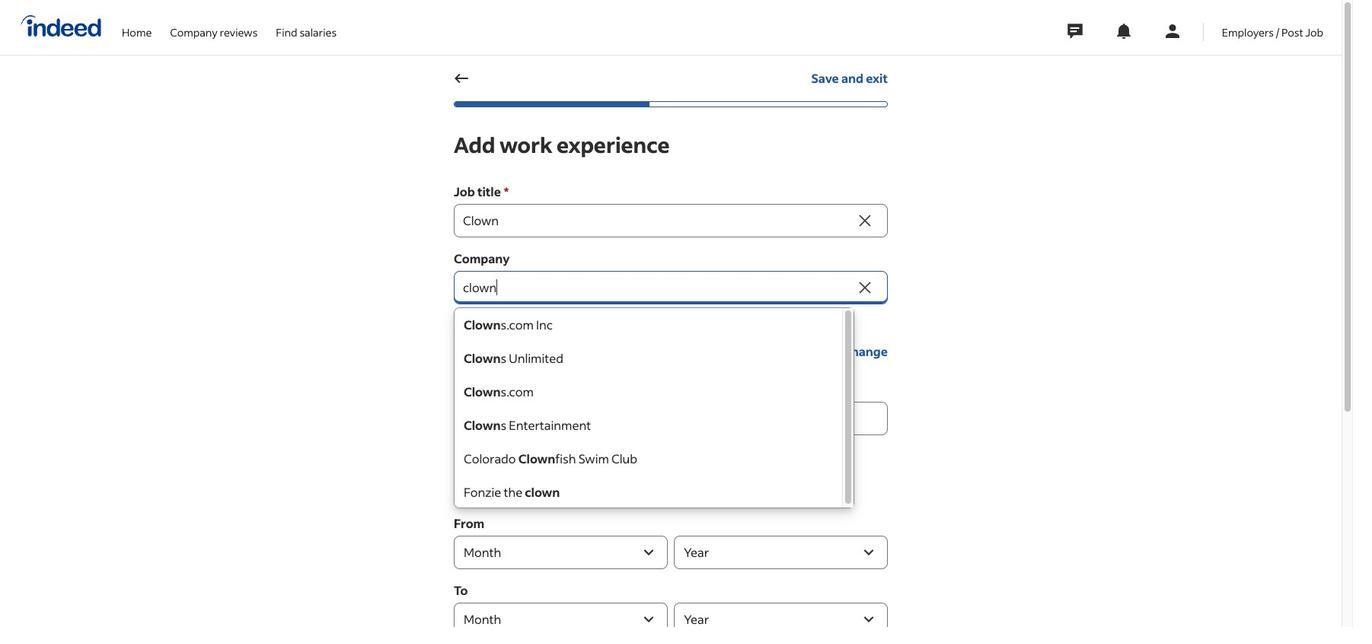 Task type: describe. For each thing, give the bounding box(es) containing it.
s.com for s.com inc
[[501, 317, 534, 333]]

job inside add work experience element
[[454, 184, 475, 200]]

clown for s unlimited
[[464, 350, 501, 366]]

fonzie
[[464, 485, 501, 501]]

title
[[478, 184, 501, 200]]

and
[[842, 70, 864, 86]]

the
[[504, 485, 523, 501]]

here
[[572, 478, 598, 494]]

clown for s.com inc
[[464, 317, 501, 333]]

from
[[454, 516, 485, 532]]

inc
[[536, 317, 553, 333]]

progress image
[[455, 102, 650, 107]]

*
[[504, 184, 509, 200]]

colorado
[[464, 451, 516, 467]]

s for s unlimited
[[501, 350, 507, 366]]

experience
[[557, 131, 670, 158]]

company reviews link
[[170, 0, 258, 52]]

employers / post job link
[[1223, 0, 1324, 52]]

add
[[454, 131, 496, 158]]

state
[[482, 382, 513, 398]]

company reviews
[[170, 25, 258, 39]]

currently
[[487, 478, 538, 494]]

reviews
[[220, 25, 258, 39]]

salaries
[[300, 25, 337, 39]]

home
[[122, 25, 152, 39]]

employers / post job
[[1223, 25, 1324, 39]]

city,
[[454, 382, 480, 398]]

fonzie the clown
[[464, 485, 560, 501]]

exit
[[866, 70, 888, 86]]

clown s unlimited
[[464, 350, 564, 366]]

company for company reviews
[[170, 25, 218, 39]]

change button
[[843, 335, 888, 369]]

time
[[454, 449, 483, 465]]

post
[[1282, 25, 1304, 39]]

find
[[276, 25, 298, 39]]

entertainment
[[509, 418, 591, 434]]

unlimited
[[509, 350, 564, 366]]

clown s.com inc
[[464, 317, 553, 333]]

I currently work here checkbox
[[454, 477, 472, 495]]

clown s.com
[[464, 384, 534, 400]]

to
[[454, 583, 468, 599]]

i
[[482, 478, 485, 494]]

0 vertical spatial job
[[1306, 25, 1324, 39]]

save
[[812, 70, 839, 86]]

united
[[454, 344, 492, 360]]

/
[[1277, 25, 1280, 39]]

clown
[[525, 485, 560, 501]]



Task type: vqa. For each thing, say whether or not it's contained in the screenshot.
right Company
yes



Task type: locate. For each thing, give the bounding box(es) containing it.
s right "united"
[[501, 350, 507, 366]]

job title *
[[454, 184, 509, 200]]

states
[[494, 344, 530, 360]]

1 vertical spatial work
[[541, 478, 570, 494]]

clown for s entertainment
[[464, 418, 501, 434]]

0 horizontal spatial job
[[454, 184, 475, 200]]

home link
[[122, 0, 152, 52]]

company
[[170, 25, 218, 39], [454, 251, 510, 267]]

work down colorado clown fish swim club on the bottom left of the page
[[541, 478, 570, 494]]

swim
[[579, 451, 609, 467]]

fish
[[556, 451, 576, 467]]

clown up time period at the left
[[464, 418, 501, 434]]

s.com
[[501, 317, 534, 333], [501, 384, 534, 400]]

company down job title *
[[454, 251, 510, 267]]

1 s.com from the top
[[501, 317, 534, 333]]

job right post
[[1306, 25, 1324, 39]]

clown down united states
[[464, 384, 501, 400]]

0 vertical spatial s.com
[[501, 317, 534, 333]]

clown
[[464, 317, 501, 333], [464, 350, 501, 366], [464, 384, 501, 400], [464, 418, 501, 434], [519, 451, 556, 467]]

1 vertical spatial company
[[454, 251, 510, 267]]

club
[[612, 451, 638, 467]]

0 vertical spatial company
[[170, 25, 218, 39]]

None field
[[454, 204, 855, 238]]

country
[[454, 318, 502, 334]]

1 vertical spatial job
[[454, 184, 475, 200]]

s
[[501, 350, 507, 366], [501, 418, 507, 434]]

save and exit link
[[812, 62, 888, 95]]

colorado clown fish swim club
[[464, 451, 638, 467]]

united states
[[454, 344, 530, 360]]

work
[[500, 131, 553, 158], [541, 478, 570, 494]]

company left 'reviews'
[[170, 25, 218, 39]]

1 vertical spatial s
[[501, 418, 507, 434]]

2 s.com from the top
[[501, 384, 534, 400]]

job
[[1306, 25, 1324, 39], [454, 184, 475, 200]]

1 horizontal spatial job
[[1306, 25, 1324, 39]]

0 vertical spatial s
[[501, 350, 507, 366]]

2 s from the top
[[501, 418, 507, 434]]

clown up united states
[[464, 317, 501, 333]]

time period
[[454, 449, 524, 465]]

1 horizontal spatial company
[[454, 251, 510, 267]]

Company field
[[454, 271, 855, 305]]

add work experience element
[[454, 131, 901, 628]]

none field inside add work experience element
[[454, 204, 855, 238]]

1 s from the top
[[501, 350, 507, 366]]

job left the title
[[454, 184, 475, 200]]

company for company
[[454, 251, 510, 267]]

find salaries link
[[276, 0, 337, 52]]

period
[[486, 449, 524, 465]]

s.com left inc
[[501, 317, 534, 333]]

clown for s.com
[[464, 384, 501, 400]]

progress progress bar
[[454, 101, 888, 107]]

clown s entertainment
[[464, 418, 591, 434]]

employers
[[1223, 25, 1275, 39]]

change
[[843, 344, 888, 360]]

s.com for s.com
[[501, 384, 534, 400]]

save and exit
[[812, 70, 888, 86]]

1 vertical spatial s.com
[[501, 384, 534, 400]]

s for s entertainment
[[501, 418, 507, 434]]

find salaries
[[276, 25, 337, 39]]

0 vertical spatial work
[[500, 131, 553, 158]]

clown up 'city, state'
[[464, 350, 501, 366]]

company inside add work experience element
[[454, 251, 510, 267]]

s.com down clown s unlimited
[[501, 384, 534, 400]]

s up period on the left of page
[[501, 418, 507, 434]]

i currently work here
[[482, 478, 598, 494]]

0 horizontal spatial company
[[170, 25, 218, 39]]

add work experience
[[454, 131, 670, 158]]

work down progress image
[[500, 131, 553, 158]]

company list box
[[454, 308, 855, 510]]

clown up the i currently work here
[[519, 451, 556, 467]]

city, state
[[454, 382, 513, 398]]



